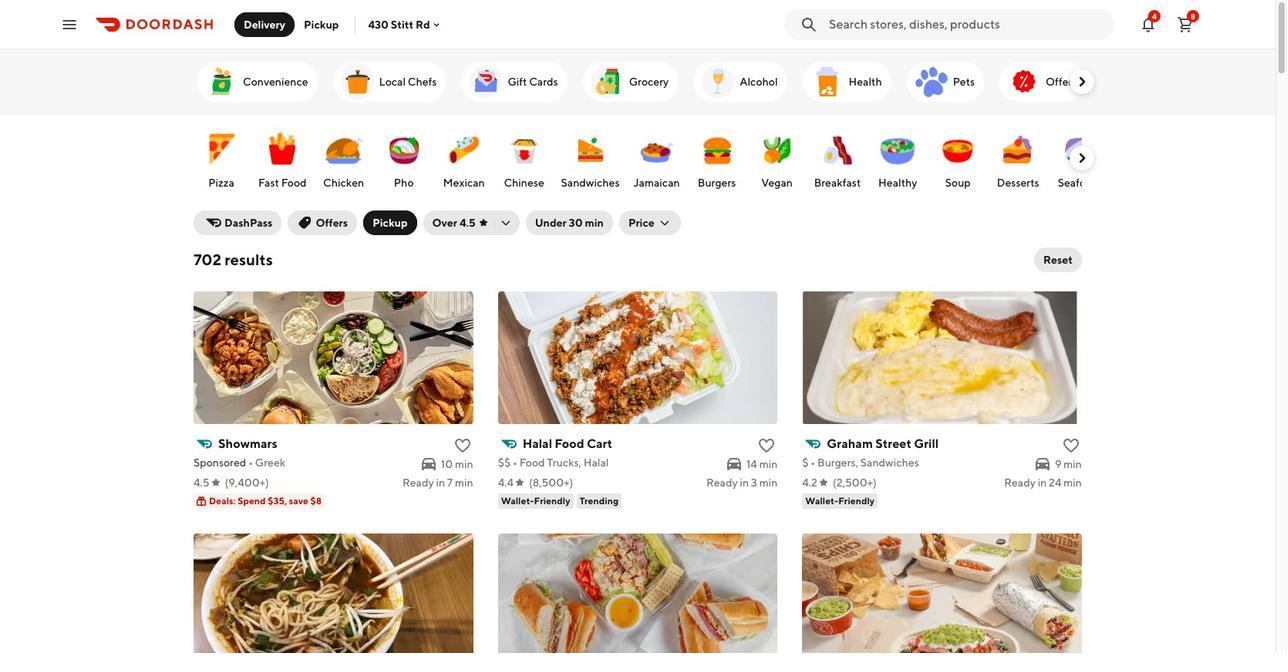 Task type: locate. For each thing, give the bounding box(es) containing it.
min right 3
[[760, 477, 778, 489]]

food
[[281, 177, 307, 189], [555, 437, 584, 451], [520, 457, 545, 469]]

1 horizontal spatial halal
[[584, 457, 609, 469]]

0 vertical spatial pickup
[[304, 18, 339, 30]]

convenience
[[243, 76, 308, 88]]

1 horizontal spatial friendly
[[839, 495, 875, 507]]

food up (8,500+)
[[520, 457, 545, 469]]

•
[[249, 457, 253, 469], [513, 457, 518, 469], [811, 457, 816, 469]]

• right $$
[[513, 457, 518, 469]]

halal down cart
[[584, 457, 609, 469]]

1 vertical spatial food
[[555, 437, 584, 451]]

pickup down 'pho'
[[373, 217, 408, 229]]

1 horizontal spatial offers
[[1046, 76, 1077, 88]]

0 horizontal spatial friendly
[[534, 495, 570, 507]]

2 in from the left
[[740, 477, 749, 489]]

street
[[876, 437, 912, 451]]

sponsored • greek
[[194, 457, 286, 469]]

8 button
[[1170, 9, 1201, 40]]

0 horizontal spatial offers
[[316, 217, 348, 229]]

0 horizontal spatial halal
[[523, 437, 552, 451]]

wallet-friendly
[[501, 495, 570, 507], [806, 495, 875, 507]]

1 vertical spatial pickup button
[[363, 211, 417, 235]]

0 vertical spatial pickup button
[[295, 12, 348, 37]]

0 vertical spatial offers
[[1046, 76, 1077, 88]]

• right $
[[811, 457, 816, 469]]

0 horizontal spatial sandwiches
[[561, 177, 620, 189]]

0 horizontal spatial wallet-friendly
[[501, 495, 570, 507]]

wallet-friendly down (8,500+)
[[501, 495, 570, 507]]

pets
[[953, 76, 975, 88]]

1 wallet- from the left
[[501, 495, 534, 507]]

next button of carousel image
[[1075, 74, 1090, 89]]

local
[[379, 76, 406, 88]]

10 min
[[441, 458, 473, 471]]

offers button
[[288, 211, 357, 235]]

ready
[[403, 477, 434, 489], [707, 477, 738, 489], [1005, 477, 1036, 489]]

friendly down (8,500+)
[[534, 495, 570, 507]]

0 vertical spatial 4.5
[[460, 217, 476, 229]]

1 horizontal spatial food
[[520, 457, 545, 469]]

14 min
[[747, 458, 778, 471]]

delivery
[[244, 18, 285, 30]]

results
[[225, 251, 273, 268]]

ready left 24
[[1005, 477, 1036, 489]]

1 horizontal spatial in
[[740, 477, 749, 489]]

1 horizontal spatial wallet-friendly
[[806, 495, 875, 507]]

convenience link
[[197, 62, 317, 102]]

in left 24
[[1038, 477, 1047, 489]]

pickup button
[[295, 12, 348, 37], [363, 211, 417, 235]]

click to add this store to your saved list image up 10 min
[[453, 437, 472, 455]]

wallet- down 4.2
[[806, 495, 839, 507]]

chefs
[[408, 76, 437, 88]]

next button of carousel image
[[1075, 150, 1090, 166]]

0 horizontal spatial in
[[436, 477, 445, 489]]

0 vertical spatial halal
[[523, 437, 552, 451]]

3 items, open order cart image
[[1176, 15, 1195, 34]]

click to add this store to your saved list image
[[453, 437, 472, 455], [1062, 437, 1081, 455]]

offers right offers image
[[1046, 76, 1077, 88]]

2 horizontal spatial ready
[[1005, 477, 1036, 489]]

1 horizontal spatial click to add this store to your saved list image
[[1062, 437, 1081, 455]]

food for fast
[[281, 177, 307, 189]]

reset button
[[1035, 248, 1082, 272]]

click to add this store to your saved list image
[[758, 437, 776, 455]]

fast
[[258, 177, 279, 189]]

click to add this store to your saved list image up 9 min
[[1062, 437, 1081, 455]]

0 horizontal spatial wallet-
[[501, 495, 534, 507]]

friendly down (2,500+)
[[839, 495, 875, 507]]

1 horizontal spatial pickup
[[373, 217, 408, 229]]

0 horizontal spatial food
[[281, 177, 307, 189]]

price
[[629, 217, 655, 229]]

1 vertical spatial offers
[[316, 217, 348, 229]]

1 horizontal spatial sandwiches
[[861, 457, 919, 469]]

pets image
[[913, 63, 950, 100]]

reset
[[1044, 254, 1073, 266]]

in
[[436, 477, 445, 489], [740, 477, 749, 489], [1038, 477, 1047, 489]]

ready left 7
[[403, 477, 434, 489]]

1 horizontal spatial pickup button
[[363, 211, 417, 235]]

food right fast
[[281, 177, 307, 189]]

in left 3
[[740, 477, 749, 489]]

3 in from the left
[[1038, 477, 1047, 489]]

pickup button right the delivery
[[295, 12, 348, 37]]

halal up the '$$ • food trucks, halal'
[[523, 437, 552, 451]]

chicken
[[323, 177, 364, 189]]

showmars
[[218, 437, 278, 451]]

2 horizontal spatial food
[[555, 437, 584, 451]]

desserts
[[997, 177, 1040, 189]]

0 vertical spatial sandwiches
[[561, 177, 620, 189]]

Store search: begin typing to search for stores available on DoorDash text field
[[829, 16, 1105, 33]]

in left 7
[[436, 477, 445, 489]]

0 horizontal spatial pickup
[[304, 18, 339, 30]]

0 horizontal spatial ready
[[403, 477, 434, 489]]

sandwiches down street at the right of the page
[[861, 457, 919, 469]]

2 horizontal spatial in
[[1038, 477, 1047, 489]]

alcohol link
[[694, 62, 787, 102]]

1 horizontal spatial wallet-
[[806, 495, 839, 507]]

pickup right the delivery
[[304, 18, 339, 30]]

$8
[[311, 495, 322, 507]]

sandwiches up 30
[[561, 177, 620, 189]]

friendly
[[534, 495, 570, 507], [839, 495, 875, 507]]

2 • from the left
[[513, 457, 518, 469]]

4.5 down sponsored
[[194, 477, 210, 489]]

under 30 min button
[[526, 211, 613, 235]]

wallet- down "4.4"
[[501, 495, 534, 507]]

0 horizontal spatial •
[[249, 457, 253, 469]]

1 click to add this store to your saved list image from the left
[[453, 437, 472, 455]]

soup
[[946, 177, 971, 189]]

halal
[[523, 437, 552, 451], [584, 457, 609, 469]]

local chefs
[[379, 76, 437, 88]]

0 horizontal spatial 4.5
[[194, 477, 210, 489]]

0 vertical spatial food
[[281, 177, 307, 189]]

ready left 3
[[707, 477, 738, 489]]

food up trucks,
[[555, 437, 584, 451]]

pickup
[[304, 18, 339, 30], [373, 217, 408, 229]]

2 click to add this store to your saved list image from the left
[[1062, 437, 1081, 455]]

min
[[585, 217, 604, 229], [455, 458, 473, 471], [760, 458, 778, 471], [1064, 458, 1082, 471], [455, 477, 473, 489], [760, 477, 778, 489], [1064, 477, 1082, 489]]

3 • from the left
[[811, 457, 816, 469]]

2 horizontal spatial •
[[811, 457, 816, 469]]

1 horizontal spatial •
[[513, 457, 518, 469]]

1 horizontal spatial ready
[[707, 477, 738, 489]]

1 in from the left
[[436, 477, 445, 489]]

cards
[[529, 76, 558, 88]]

9 min
[[1055, 458, 1082, 471]]

wallet-
[[501, 495, 534, 507], [806, 495, 839, 507]]

price button
[[619, 211, 681, 235]]

430 stitt rd
[[368, 18, 430, 30]]

1 vertical spatial 4.5
[[194, 477, 210, 489]]

4.5
[[460, 217, 476, 229], [194, 477, 210, 489]]

save
[[289, 495, 309, 507]]

430
[[368, 18, 389, 30]]

min right 30
[[585, 217, 604, 229]]

3 ready from the left
[[1005, 477, 1036, 489]]

pickup button down 'pho'
[[363, 211, 417, 235]]

4.4
[[498, 477, 514, 489]]

0 horizontal spatial click to add this store to your saved list image
[[453, 437, 472, 455]]

• down showmars in the bottom of the page
[[249, 457, 253, 469]]

offers down chicken
[[316, 217, 348, 229]]

2 ready from the left
[[707, 477, 738, 489]]

1 vertical spatial pickup
[[373, 217, 408, 229]]

wallet-friendly down (2,500+)
[[806, 495, 875, 507]]

offers
[[1046, 76, 1077, 88], [316, 217, 348, 229]]

4.5 right over
[[460, 217, 476, 229]]

pizza
[[208, 177, 234, 189]]

offers image
[[1006, 63, 1043, 100]]

trucks,
[[547, 457, 582, 469]]

notification bell image
[[1139, 15, 1158, 34]]

$$
[[498, 457, 511, 469]]

$35,
[[268, 495, 287, 507]]

over
[[432, 217, 457, 229]]

click to add this store to your saved list image for showmars
[[453, 437, 472, 455]]

offers inside button
[[316, 217, 348, 229]]

1 horizontal spatial 4.5
[[460, 217, 476, 229]]



Task type: describe. For each thing, give the bounding box(es) containing it.
min right 9 at the bottom of page
[[1064, 458, 1082, 471]]

deals: spend $35, save $8
[[209, 495, 322, 507]]

• for graham street grill
[[811, 457, 816, 469]]

7
[[447, 477, 453, 489]]

over 4.5 button
[[423, 211, 520, 235]]

burgers,
[[818, 457, 859, 469]]

deals:
[[209, 495, 236, 507]]

pho
[[394, 177, 414, 189]]

ready in 24 min
[[1005, 477, 1082, 489]]

2 friendly from the left
[[839, 495, 875, 507]]

gift
[[508, 76, 527, 88]]

2 wallet-friendly from the left
[[806, 495, 875, 507]]

1 • from the left
[[249, 457, 253, 469]]

over 4.5
[[432, 217, 476, 229]]

alcohol image
[[700, 63, 737, 100]]

healthy
[[879, 177, 918, 189]]

1 vertical spatial halal
[[584, 457, 609, 469]]

8
[[1191, 11, 1196, 20]]

local chefs image
[[339, 63, 376, 100]]

4.5 inside over 4.5 button
[[460, 217, 476, 229]]

grocery
[[629, 76, 669, 88]]

1 wallet-friendly from the left
[[501, 495, 570, 507]]

vegan
[[762, 177, 793, 189]]

under
[[535, 217, 567, 229]]

mexican
[[443, 177, 485, 189]]

fast food
[[258, 177, 307, 189]]

health link
[[803, 62, 892, 102]]

ready for graham
[[1005, 477, 1036, 489]]

dashpass button
[[194, 211, 282, 235]]

ready in 3 min
[[707, 477, 778, 489]]

stitt
[[391, 18, 414, 30]]

2 wallet- from the left
[[806, 495, 839, 507]]

open menu image
[[60, 15, 79, 34]]

9
[[1055, 458, 1062, 471]]

graham street grill
[[827, 437, 939, 451]]

burgers
[[698, 177, 736, 189]]

food for halal
[[555, 437, 584, 451]]

pets link
[[907, 62, 984, 102]]

halal food cart
[[523, 437, 612, 451]]

seafood
[[1058, 177, 1099, 189]]

dashpass
[[224, 217, 273, 229]]

delivery button
[[235, 12, 295, 37]]

local chefs link
[[333, 62, 446, 102]]

$$ • food trucks, halal
[[498, 457, 609, 469]]

cart
[[587, 437, 612, 451]]

ready in 7 min
[[403, 477, 473, 489]]

alcohol
[[740, 76, 778, 88]]

health image
[[809, 63, 846, 100]]

702 results
[[194, 251, 273, 268]]

spend
[[238, 495, 266, 507]]

14
[[747, 458, 757, 471]]

greek
[[255, 457, 286, 469]]

10
[[441, 458, 453, 471]]

2 vertical spatial food
[[520, 457, 545, 469]]

under 30 min
[[535, 217, 604, 229]]

offers link
[[1000, 62, 1087, 102]]

(8,500+)
[[529, 477, 573, 489]]

min inside button
[[585, 217, 604, 229]]

gift cards link
[[462, 62, 568, 102]]

3
[[751, 477, 757, 489]]

gift cards image
[[468, 63, 505, 100]]

430 stitt rd button
[[368, 18, 442, 30]]

4
[[1152, 11, 1157, 20]]

grocery link
[[583, 62, 678, 102]]

• for halal food cart
[[513, 457, 518, 469]]

4.2
[[803, 477, 818, 489]]

1 vertical spatial sandwiches
[[861, 457, 919, 469]]

$ • burgers, sandwiches
[[803, 457, 919, 469]]

rd
[[416, 18, 430, 30]]

trending
[[580, 495, 619, 507]]

min right 24
[[1064, 477, 1082, 489]]

1 ready from the left
[[403, 477, 434, 489]]

0 horizontal spatial pickup button
[[295, 12, 348, 37]]

breakfast
[[814, 177, 861, 189]]

convenience image
[[203, 63, 240, 100]]

ready for halal
[[707, 477, 738, 489]]

$
[[803, 457, 809, 469]]

health
[[849, 76, 882, 88]]

grill
[[914, 437, 939, 451]]

in for graham
[[1038, 477, 1047, 489]]

graham
[[827, 437, 873, 451]]

min right the 14
[[760, 458, 778, 471]]

1 friendly from the left
[[534, 495, 570, 507]]

min right 7
[[455, 477, 473, 489]]

gift cards
[[508, 76, 558, 88]]

grocery image
[[589, 63, 626, 100]]

sponsored
[[194, 457, 246, 469]]

min right 10
[[455, 458, 473, 471]]

in for halal
[[740, 477, 749, 489]]

(2,500+)
[[833, 477, 877, 489]]

24
[[1049, 477, 1062, 489]]

jamaican
[[634, 177, 680, 189]]

702
[[194, 251, 221, 268]]

chinese
[[504, 177, 544, 189]]

click to add this store to your saved list image for graham street grill
[[1062, 437, 1081, 455]]

30
[[569, 217, 583, 229]]

(9,400+)
[[225, 477, 269, 489]]



Task type: vqa. For each thing, say whether or not it's contained in the screenshot.
Trending
yes



